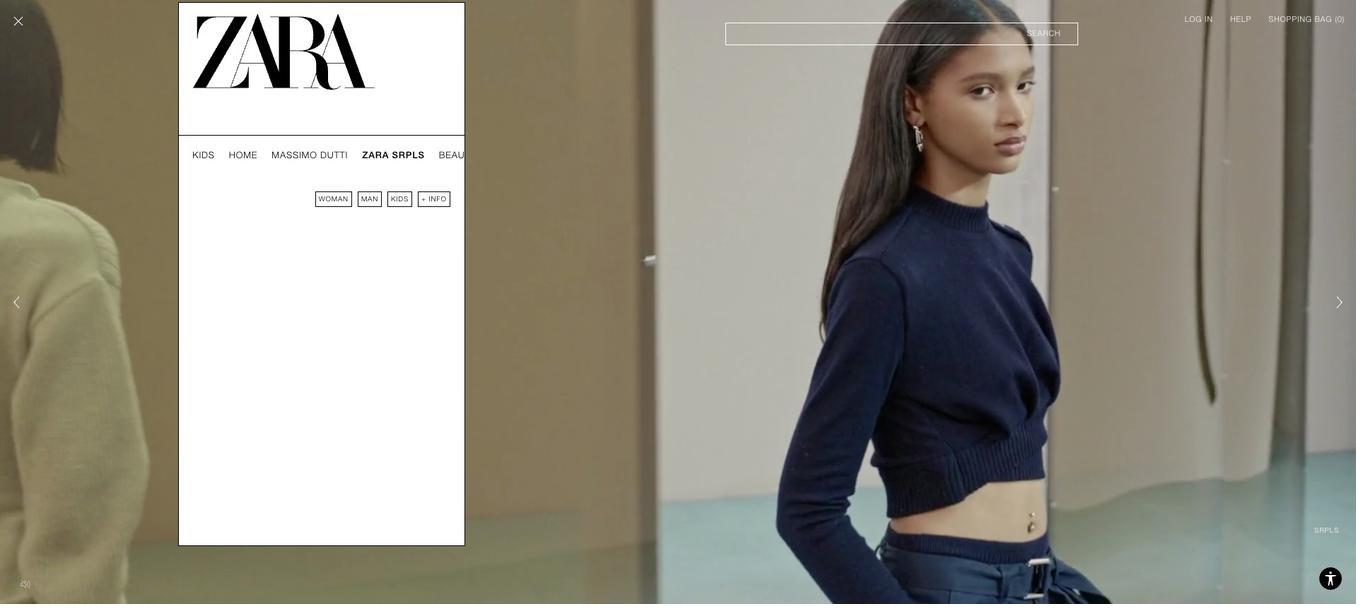 Task type: locate. For each thing, give the bounding box(es) containing it.
kids link left home link
[[193, 150, 215, 161]]

+ info link
[[418, 192, 450, 207]]

shopping
[[1269, 15, 1313, 24]]

0 vertical spatial kids link
[[193, 150, 215, 161]]

1 horizontal spatial kids link
[[388, 192, 412, 207]]

massimo dutti
[[272, 150, 348, 161]]

massimo
[[272, 150, 317, 161]]

turn on/turn off sound image
[[14, 574, 37, 596]]

+
[[422, 195, 427, 203]]

zara srpls
[[362, 150, 425, 161]]

0 vertical spatial kids
[[193, 150, 215, 161]]

1 horizontal spatial kids
[[391, 195, 409, 203]]

search link
[[726, 23, 1079, 45]]

help link
[[1231, 14, 1252, 25]]

dutti
[[321, 150, 348, 161]]

zara logo united states. go to homepage image
[[193, 14, 375, 90]]

shopping bag ( 0 )
[[1269, 15, 1346, 24]]

1 vertical spatial kids
[[391, 195, 409, 203]]

search
[[1028, 29, 1062, 38]]

kids left home on the left top
[[193, 150, 215, 161]]

kids left "+"
[[391, 195, 409, 203]]

srpls
[[392, 150, 425, 161]]

Product search search field
[[726, 23, 1079, 45]]

zara
[[362, 150, 389, 161]]

kids link
[[193, 150, 215, 161], [388, 192, 412, 207]]

help
[[1231, 15, 1252, 24]]

kids
[[193, 150, 215, 161], [391, 195, 409, 203]]

kids link left "+"
[[388, 192, 412, 207]]

beauty
[[439, 150, 477, 161]]



Task type: describe. For each thing, give the bounding box(es) containing it.
0 horizontal spatial kids link
[[193, 150, 215, 161]]

bag
[[1316, 15, 1333, 24]]

)
[[1343, 15, 1346, 24]]

in
[[1206, 15, 1214, 24]]

massimo dutti link
[[272, 150, 348, 161]]

home link
[[229, 150, 258, 161]]

woman
[[319, 195, 349, 203]]

man link
[[358, 192, 382, 207]]

0 status
[[1338, 15, 1343, 24]]

(
[[1336, 15, 1338, 24]]

man
[[361, 195, 378, 203]]

log in link
[[1185, 14, 1214, 25]]

zara srpls link
[[362, 150, 425, 161]]

0
[[1338, 15, 1343, 24]]

beauty link
[[439, 150, 477, 161]]

1 vertical spatial kids link
[[388, 192, 412, 207]]

info
[[429, 195, 447, 203]]

home
[[229, 150, 258, 161]]

0 horizontal spatial kids
[[193, 150, 215, 161]]

log in
[[1185, 15, 1214, 24]]

woman link
[[315, 192, 352, 207]]

log
[[1185, 15, 1203, 24]]

zara logo united states. image
[[193, 14, 375, 90]]

+ info
[[422, 195, 447, 203]]



Task type: vqa. For each thing, say whether or not it's contained in the screenshot.
2nd the MONTHS from the right
no



